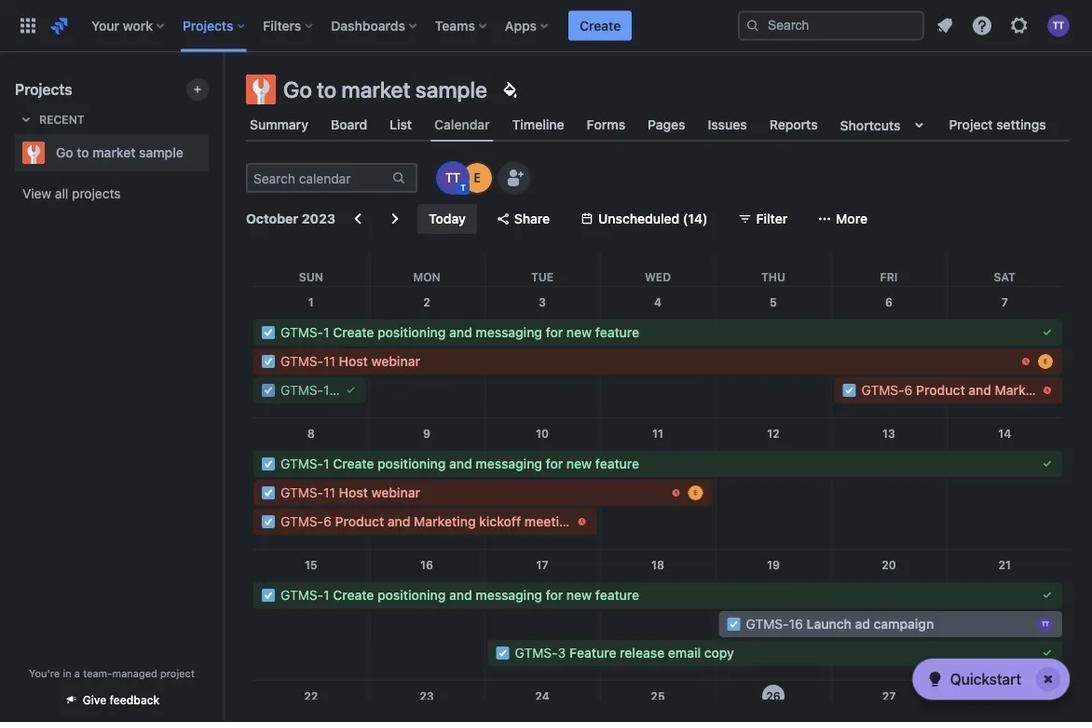 Task type: vqa. For each thing, say whether or not it's contained in the screenshot.
3rd row
yes



Task type: locate. For each thing, give the bounding box(es) containing it.
view all projects
[[22, 186, 121, 201]]

grid containing gtms-1
[[254, 253, 1093, 722]]

2023
[[302, 211, 336, 227]]

to up "board"
[[317, 76, 337, 103]]

0 vertical spatial host
[[339, 354, 368, 369]]

messaging down 17
[[476, 588, 543, 603]]

1 vertical spatial webinar
[[372, 485, 420, 501]]

19 link
[[759, 550, 789, 580]]

quickstart button
[[913, 659, 1070, 700]]

1 vertical spatial to
[[77, 145, 89, 160]]

product
[[917, 383, 965, 398], [335, 514, 384, 529]]

4 row from the top
[[254, 550, 1063, 681]]

5
[[770, 296, 777, 309]]

1 vertical spatial gtms-11 host webinar
[[281, 485, 420, 501]]

4
[[654, 296, 662, 309]]

24 link
[[528, 681, 557, 711]]

marketing up 16 link
[[414, 514, 476, 529]]

webinar up product
[[372, 354, 420, 369]]

overdue image right kickoff
[[575, 515, 590, 529]]

collapse recent projects image
[[15, 108, 37, 131]]

0 vertical spatial 16
[[420, 558, 433, 571]]

1 vertical spatial marketing
[[414, 514, 476, 529]]

wed link
[[641, 253, 675, 286]]

done image
[[1040, 325, 1055, 340], [344, 383, 358, 398], [1040, 646, 1055, 661]]

october 2023
[[246, 211, 336, 227]]

1 horizontal spatial 13
[[883, 427, 896, 440]]

give feedback button
[[53, 685, 171, 715]]

go to market sample up view all projects link
[[56, 145, 184, 160]]

28
[[998, 690, 1012, 703]]

primary element
[[11, 0, 738, 52]]

3 left feature
[[558, 646, 566, 661]]

host for product and marketing kickoff meeting
[[339, 485, 368, 501]]

banner
[[0, 0, 1093, 52]]

2 gtms-11 host webinar from the top
[[281, 485, 420, 501]]

3 feature from the top
[[596, 588, 640, 603]]

1 horizontal spatial 16
[[789, 617, 803, 632]]

list
[[390, 117, 412, 132]]

2 vertical spatial feature
[[596, 588, 640, 603]]

0 vertical spatial for
[[546, 325, 563, 340]]

0 vertical spatial 13
[[324, 383, 338, 398]]

1 vertical spatial projects
[[15, 81, 72, 98]]

previous month image
[[347, 208, 369, 230]]

2 link
[[412, 287, 442, 317]]

positioning
[[378, 325, 446, 340], [378, 456, 446, 472], [378, 588, 446, 603]]

0 vertical spatial gtms-11 host webinar
[[281, 354, 420, 369]]

1 positioning from the top
[[378, 325, 446, 340]]

launch
[[807, 617, 852, 632]]

1 vertical spatial overdue image
[[575, 515, 590, 529]]

1 horizontal spatial go
[[283, 76, 312, 103]]

mon
[[413, 270, 441, 283]]

1 new from the top
[[567, 325, 592, 340]]

1 vertical spatial feature
[[596, 456, 640, 472]]

13
[[324, 383, 338, 398], [883, 427, 896, 440]]

board link
[[327, 108, 371, 142]]

unscheduled
[[599, 211, 680, 227]]

set background color image
[[499, 78, 521, 101]]

overdue image up gtms-6 product and marketing kicko
[[1019, 354, 1034, 369]]

0 horizontal spatial go
[[56, 145, 73, 160]]

21
[[999, 558, 1011, 571]]

0 vertical spatial webinar
[[372, 354, 420, 369]]

3 down tue
[[539, 296, 546, 309]]

25
[[651, 690, 665, 703]]

1 gtms-1 create positioning and messaging for new feature from the top
[[281, 325, 640, 340]]

3 positioning from the top
[[378, 588, 446, 603]]

2 feature from the top
[[596, 456, 640, 472]]

2 horizontal spatial 6
[[905, 383, 913, 398]]

6
[[886, 296, 893, 309], [905, 383, 913, 398], [324, 514, 332, 529]]

messaging for guides
[[476, 325, 543, 340]]

2 new from the top
[[567, 456, 592, 472]]

1 vertical spatial 3
[[558, 646, 566, 661]]

8
[[307, 427, 315, 440]]

gtms-1 create positioning and messaging for new feature down 9 link on the left
[[281, 456, 640, 472]]

1 horizontal spatial overdue image
[[1040, 383, 1055, 398]]

work
[[123, 18, 153, 33]]

1 horizontal spatial marketing
[[995, 383, 1057, 398]]

Search field
[[738, 11, 925, 41]]

(14)
[[683, 211, 708, 227]]

for down the 10 at the bottom of the page
[[546, 456, 563, 472]]

dismiss quickstart image
[[1034, 665, 1064, 694]]

1 vertical spatial messaging
[[476, 456, 543, 472]]

gtms-1 create positioning and messaging for new feature down 16 link
[[281, 588, 640, 603]]

0 vertical spatial done image
[[1040, 325, 1055, 340]]

11 for product and marketing kickoff meeting
[[324, 485, 335, 501]]

done image
[[1040, 457, 1055, 472], [1040, 588, 1055, 603]]

Search calendar text field
[[248, 165, 390, 191]]

messaging down 3 link
[[476, 325, 543, 340]]

timeline link
[[509, 108, 568, 142]]

2 vertical spatial 6
[[324, 514, 332, 529]]

1 messaging from the top
[[476, 325, 543, 340]]

5 row from the top
[[254, 681, 1063, 722]]

0 horizontal spatial market
[[93, 145, 136, 160]]

new
[[567, 325, 592, 340], [567, 456, 592, 472], [567, 588, 592, 603]]

2 gtms-1 create positioning and messaging for new feature from the top
[[281, 456, 640, 472]]

your profile and settings image
[[1048, 14, 1070, 37]]

1 horizontal spatial product
[[917, 383, 965, 398]]

2 vertical spatial 11
[[324, 485, 335, 501]]

market up list
[[342, 76, 411, 103]]

for for create product guides
[[546, 325, 563, 340]]

0 horizontal spatial product
[[335, 514, 384, 529]]

webinar for product
[[372, 354, 420, 369]]

1 horizontal spatial to
[[317, 76, 337, 103]]

kicko
[[1061, 383, 1093, 398]]

guides
[[438, 383, 479, 398]]

1 horizontal spatial 6
[[886, 296, 893, 309]]

filter button
[[727, 204, 799, 234]]

1 vertical spatial 6
[[905, 383, 913, 398]]

0 vertical spatial positioning
[[378, 325, 446, 340]]

0 vertical spatial overdue image
[[1019, 354, 1034, 369]]

2 vertical spatial positioning
[[378, 588, 446, 603]]

1 vertical spatial host
[[339, 485, 368, 501]]

and for 2nd done image from the top of the page
[[449, 588, 472, 603]]

projects inside dropdown button
[[183, 18, 233, 33]]

1 vertical spatial positioning
[[378, 456, 446, 472]]

webinar up the gtms-6 product and marketing kickoff meeting
[[372, 485, 420, 501]]

host for create product guides
[[339, 354, 368, 369]]

gtms-3 feature release email copy
[[515, 646, 734, 661]]

ad
[[855, 617, 871, 632]]

notifications image
[[934, 14, 956, 37]]

go down recent
[[56, 145, 73, 160]]

apps button
[[500, 11, 556, 41]]

feedback
[[110, 694, 160, 707]]

2 webinar from the top
[[372, 485, 420, 501]]

gtms-
[[281, 325, 324, 340], [281, 354, 324, 369], [281, 383, 324, 398], [862, 383, 905, 398], [281, 456, 324, 472], [281, 485, 324, 501], [281, 514, 324, 529], [281, 588, 324, 603], [746, 617, 789, 632], [515, 646, 558, 661]]

marketing up 14
[[995, 383, 1057, 398]]

create inside button
[[580, 18, 621, 33]]

2 done image from the top
[[1040, 588, 1055, 603]]

1 vertical spatial new
[[567, 456, 592, 472]]

1 vertical spatial gtms-1 create positioning and messaging for new feature
[[281, 456, 640, 472]]

1 host from the top
[[339, 354, 368, 369]]

0 horizontal spatial overdue image
[[575, 515, 590, 529]]

2 vertical spatial messaging
[[476, 588, 543, 603]]

14 link
[[990, 419, 1020, 448]]

1 vertical spatial product
[[335, 514, 384, 529]]

projects up the create project icon
[[183, 18, 233, 33]]

0 vertical spatial sample
[[415, 76, 487, 103]]

for down 17 link
[[546, 588, 563, 603]]

1 vertical spatial 13
[[883, 427, 896, 440]]

1 gtms-11 host webinar from the top
[[281, 354, 420, 369]]

go to market sample up list
[[283, 76, 487, 103]]

for down 3 link
[[546, 325, 563, 340]]

tab list containing calendar
[[235, 108, 1081, 142]]

product
[[386, 383, 434, 398]]

1 vertical spatial market
[[93, 145, 136, 160]]

1 down 8 link
[[324, 456, 330, 472]]

1 horizontal spatial sample
[[415, 76, 487, 103]]

you're in a team-managed project
[[29, 667, 195, 680]]

3
[[539, 296, 546, 309], [558, 646, 566, 661]]

3 link
[[528, 287, 557, 317]]

positioning down 9
[[378, 456, 446, 472]]

1 webinar from the top
[[372, 354, 420, 369]]

product for product and marketing kickoff meeting
[[335, 514, 384, 529]]

overdue image for product and marketing kickoff meeting
[[575, 515, 590, 529]]

gtms-11 host webinar up gtms-13 create product guides
[[281, 354, 420, 369]]

1 horizontal spatial overdue image
[[1019, 354, 1034, 369]]

2 messaging from the top
[[476, 456, 543, 472]]

2 vertical spatial done image
[[1040, 646, 1055, 661]]

1 done image from the top
[[1040, 457, 1055, 472]]

give feedback
[[83, 694, 160, 707]]

0 vertical spatial gtms-1 create positioning and messaging for new feature
[[281, 325, 640, 340]]

and for 1st done image
[[449, 456, 472, 472]]

13 inside 13 link
[[883, 427, 896, 440]]

2 vertical spatial new
[[567, 588, 592, 603]]

tab list
[[235, 108, 1081, 142]]

2 vertical spatial for
[[546, 588, 563, 603]]

0 horizontal spatial marketing
[[414, 514, 476, 529]]

new for create product guides
[[567, 325, 592, 340]]

6 for product and marketing kicko
[[905, 383, 913, 398]]

positioning for product
[[378, 325, 446, 340]]

1 horizontal spatial 3
[[558, 646, 566, 661]]

campaign
[[874, 617, 934, 632]]

gtms-16 launch ad campaign
[[746, 617, 934, 632]]

gtms-1 create positioning and messaging for new feature down 2 link
[[281, 325, 640, 340]]

16 left launch
[[789, 617, 803, 632]]

0 vertical spatial overdue image
[[1040, 383, 1055, 398]]

1 vertical spatial overdue image
[[669, 486, 684, 501]]

27 link
[[874, 681, 904, 711]]

project
[[160, 667, 195, 680]]

0 vertical spatial 3
[[539, 296, 546, 309]]

0 vertical spatial done image
[[1040, 457, 1055, 472]]

1 horizontal spatial go to market sample
[[283, 76, 487, 103]]

sample up 'calendar'
[[415, 76, 487, 103]]

2 for from the top
[[546, 456, 563, 472]]

0 horizontal spatial 13
[[324, 383, 338, 398]]

add to starred image
[[203, 142, 226, 164]]

1 vertical spatial done image
[[344, 383, 358, 398]]

0 horizontal spatial sample
[[139, 145, 184, 160]]

go up summary at the top left of the page
[[283, 76, 312, 103]]

positioning down 2 link
[[378, 325, 446, 340]]

overdue image down 11 "link"
[[669, 486, 684, 501]]

0 vertical spatial market
[[342, 76, 411, 103]]

16 down the gtms-6 product and marketing kickoff meeting
[[420, 558, 433, 571]]

1 vertical spatial 16
[[789, 617, 803, 632]]

0 vertical spatial 6
[[886, 296, 893, 309]]

0 vertical spatial messaging
[[476, 325, 543, 340]]

0 horizontal spatial overdue image
[[669, 486, 684, 501]]

0 vertical spatial product
[[917, 383, 965, 398]]

0 horizontal spatial go to market sample
[[56, 145, 184, 160]]

0 horizontal spatial 3
[[539, 296, 546, 309]]

1 down sun
[[308, 296, 314, 309]]

reports
[[770, 117, 818, 132]]

host up gtms-13 create product guides
[[339, 354, 368, 369]]

3 messaging from the top
[[476, 588, 543, 603]]

in
[[63, 667, 71, 680]]

gtms-11 host webinar down 8 link
[[281, 485, 420, 501]]

done image for create positioning and messaging for new feature
[[1040, 325, 1055, 340]]

1 feature from the top
[[596, 325, 640, 340]]

0 horizontal spatial 6
[[324, 514, 332, 529]]

meeting
[[525, 514, 575, 529]]

1 for from the top
[[546, 325, 563, 340]]

to
[[317, 76, 337, 103], [77, 145, 89, 160]]

0 vertical spatial feature
[[596, 325, 640, 340]]

1
[[308, 296, 314, 309], [324, 325, 330, 340], [324, 456, 330, 472], [324, 588, 330, 603]]

8 link
[[296, 419, 326, 448]]

release
[[620, 646, 665, 661]]

mon link
[[410, 253, 444, 286]]

reports link
[[766, 108, 822, 142]]

2 host from the top
[[339, 485, 368, 501]]

1 vertical spatial done image
[[1040, 588, 1055, 603]]

0 vertical spatial go to market sample
[[283, 76, 487, 103]]

sample left the add to starred icon
[[139, 145, 184, 160]]

overdue image
[[1040, 383, 1055, 398], [669, 486, 684, 501]]

1 horizontal spatial projects
[[183, 18, 233, 33]]

jira image
[[48, 14, 71, 37], [48, 14, 71, 37]]

wed
[[645, 270, 671, 283]]

20
[[882, 558, 897, 571]]

6 link
[[874, 287, 904, 317]]

11 inside "link"
[[653, 427, 664, 440]]

2
[[423, 296, 430, 309]]

18
[[652, 558, 665, 571]]

dashboards
[[331, 18, 405, 33]]

for
[[546, 325, 563, 340], [546, 456, 563, 472], [546, 588, 563, 603]]

26 link
[[759, 681, 789, 711]]

issues link
[[704, 108, 751, 142]]

overdue image left kicko on the right of page
[[1040, 383, 1055, 398]]

1 vertical spatial 11
[[653, 427, 664, 440]]

eloisefrancis23 image
[[462, 163, 492, 193]]

row
[[254, 253, 1063, 287], [254, 287, 1093, 418], [254, 418, 1063, 550], [254, 550, 1063, 681], [254, 681, 1063, 722]]

projects up collapse recent projects image on the top of the page
[[15, 81, 72, 98]]

7
[[1002, 296, 1008, 309]]

a
[[74, 667, 80, 680]]

to down recent
[[77, 145, 89, 160]]

positioning down 16 link
[[378, 588, 446, 603]]

2 vertical spatial gtms-1 create positioning and messaging for new feature
[[281, 588, 640, 603]]

0 vertical spatial marketing
[[995, 383, 1057, 398]]

grid
[[254, 253, 1093, 722]]

market up view all projects link
[[93, 145, 136, 160]]

3 row from the top
[[254, 418, 1063, 550]]

filters
[[263, 18, 301, 33]]

messaging down 10 link
[[476, 456, 543, 472]]

overdue image
[[1019, 354, 1034, 369], [575, 515, 590, 529]]

0 vertical spatial go
[[283, 76, 312, 103]]

done image for feature release email copy
[[1040, 646, 1055, 661]]

filter
[[756, 211, 788, 227]]

marketing
[[995, 383, 1057, 398], [414, 514, 476, 529]]

17
[[536, 558, 549, 571]]

1 row from the top
[[254, 253, 1063, 287]]

host up the gtms-6 product and marketing kickoff meeting
[[339, 485, 368, 501]]

0 vertical spatial projects
[[183, 18, 233, 33]]

october
[[246, 211, 299, 227]]

0 vertical spatial new
[[567, 325, 592, 340]]

1 vertical spatial go
[[56, 145, 73, 160]]

0 vertical spatial 11
[[324, 354, 335, 369]]

2 positioning from the top
[[378, 456, 446, 472]]

1 vertical spatial for
[[546, 456, 563, 472]]



Task type: describe. For each thing, give the bounding box(es) containing it.
recent
[[39, 113, 84, 126]]

sidebar navigation image
[[203, 75, 244, 112]]

new for product and marketing kickoff meeting
[[567, 456, 592, 472]]

banner containing your work
[[0, 0, 1093, 52]]

share button
[[485, 204, 561, 234]]

feature
[[570, 646, 617, 661]]

tue link
[[528, 253, 558, 286]]

your work button
[[86, 11, 172, 41]]

gtms-1 create positioning and messaging for new feature for marketing
[[281, 456, 640, 472]]

projects button
[[177, 11, 252, 41]]

9 link
[[412, 419, 442, 448]]

forms link
[[583, 108, 629, 142]]

managed
[[112, 667, 157, 680]]

overdue image for host webinar
[[1019, 354, 1034, 369]]

13 link
[[874, 419, 904, 448]]

sun link
[[295, 253, 327, 286]]

timeline
[[512, 117, 565, 132]]

appswitcher icon image
[[17, 14, 39, 37]]

product for product and marketing kicko
[[917, 383, 965, 398]]

row containing 22
[[254, 681, 1063, 722]]

unscheduled (14) button
[[569, 204, 719, 234]]

marketing for kicko
[[995, 383, 1057, 398]]

21 link
[[990, 550, 1020, 580]]

11 link
[[643, 419, 673, 448]]

more
[[836, 211, 868, 227]]

shortcuts button
[[837, 108, 935, 142]]

copy
[[705, 646, 734, 661]]

gtms-11 host webinar for create product guides
[[281, 354, 420, 369]]

terry turtle image
[[438, 163, 468, 193]]

settings image
[[1009, 14, 1031, 37]]

create project image
[[190, 82, 205, 97]]

11 for create product guides
[[324, 354, 335, 369]]

overdue image for product and marketing kicko
[[1040, 383, 1055, 398]]

0 horizontal spatial 16
[[420, 558, 433, 571]]

create button
[[569, 11, 632, 41]]

help image
[[971, 14, 994, 37]]

10
[[536, 427, 549, 440]]

sat
[[994, 270, 1016, 283]]

12
[[767, 427, 780, 440]]

1 vertical spatial go to market sample
[[56, 145, 184, 160]]

12 link
[[759, 419, 789, 448]]

your work
[[91, 18, 153, 33]]

0 horizontal spatial projects
[[15, 81, 72, 98]]

1 down the 1 link
[[324, 325, 330, 340]]

3 gtms-1 create positioning and messaging for new feature from the top
[[281, 588, 640, 603]]

search image
[[746, 18, 761, 33]]

6 for product and marketing kickoff meeting
[[324, 514, 332, 529]]

22
[[304, 690, 318, 703]]

kickoff
[[479, 514, 521, 529]]

18 link
[[643, 550, 673, 580]]

7 link
[[990, 287, 1020, 317]]

5 link
[[759, 287, 789, 317]]

15 link
[[296, 550, 326, 580]]

thu
[[762, 270, 786, 283]]

board
[[331, 117, 367, 132]]

and for done icon associated with create positioning and messaging for new feature
[[449, 325, 472, 340]]

3 for from the top
[[546, 588, 563, 603]]

unscheduled image
[[580, 212, 595, 227]]

24
[[535, 690, 550, 703]]

10 link
[[528, 419, 557, 448]]

shortcuts
[[841, 117, 901, 133]]

gtms-6 product and marketing kicko
[[862, 383, 1093, 398]]

19
[[767, 558, 780, 571]]

forms
[[587, 117, 626, 132]]

0 vertical spatial to
[[317, 76, 337, 103]]

sat link
[[991, 253, 1020, 286]]

add people image
[[503, 167, 526, 189]]

1 down 15 link
[[324, 588, 330, 603]]

settings
[[997, 117, 1047, 132]]

15
[[305, 558, 317, 571]]

for for product and marketing kickoff meeting
[[546, 456, 563, 472]]

summary link
[[246, 108, 312, 142]]

2 row from the top
[[254, 287, 1093, 418]]

summary
[[250, 117, 309, 132]]

feature for gtms-6 product and marketing kickoff meeting
[[596, 456, 640, 472]]

team-
[[83, 667, 112, 680]]

positioning for and
[[378, 456, 446, 472]]

done image for create product guides
[[344, 383, 358, 398]]

your
[[91, 18, 119, 33]]

marketing for kickoff
[[414, 514, 476, 529]]

pages link
[[644, 108, 689, 142]]

9
[[423, 427, 431, 440]]

1 vertical spatial sample
[[139, 145, 184, 160]]

1 horizontal spatial market
[[342, 76, 411, 103]]

check image
[[924, 668, 947, 691]]

filters button
[[258, 11, 320, 41]]

list link
[[386, 108, 416, 142]]

project settings
[[949, 117, 1047, 132]]

messaging for marketing
[[476, 456, 543, 472]]

teams button
[[430, 11, 494, 41]]

gtms-13 create product guides
[[281, 383, 479, 398]]

3 new from the top
[[567, 588, 592, 603]]

overdue image for host webinar
[[669, 486, 684, 501]]

project
[[949, 117, 993, 132]]

quickstart
[[951, 671, 1022, 688]]

0 horizontal spatial to
[[77, 145, 89, 160]]

webinar for and
[[372, 485, 420, 501]]

23 link
[[412, 681, 442, 711]]

gtms-11 host webinar for product and marketing kickoff meeting
[[281, 485, 420, 501]]

next month image
[[384, 208, 407, 230]]

dashboards button
[[326, 11, 424, 41]]

project settings link
[[946, 108, 1050, 142]]

17 link
[[528, 550, 557, 580]]

28 link
[[990, 681, 1020, 711]]

feature for gtms-13 create product guides
[[596, 325, 640, 340]]

email
[[668, 646, 701, 661]]

14
[[999, 427, 1012, 440]]

projects
[[72, 186, 121, 201]]

gtms-1 create positioning and messaging for new feature for guides
[[281, 325, 640, 340]]

row containing sun
[[254, 253, 1063, 287]]

22 link
[[296, 681, 326, 711]]

calendar
[[435, 117, 490, 132]]

sun
[[299, 270, 323, 283]]

27
[[882, 690, 896, 703]]

fri link
[[877, 253, 902, 286]]



